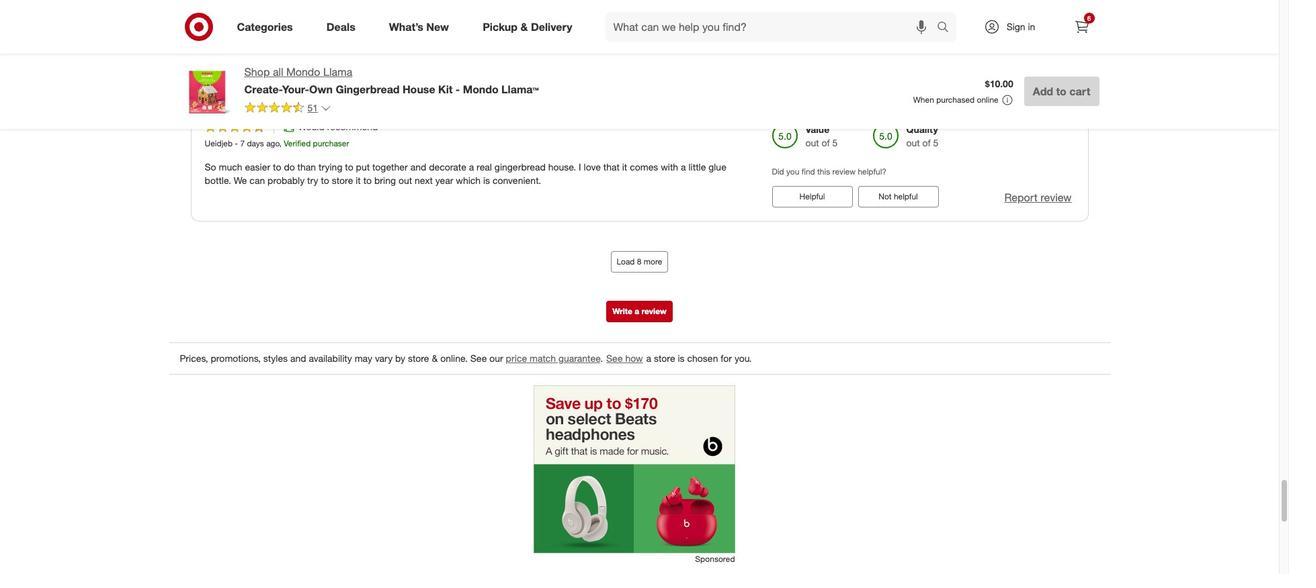Task type: describe. For each thing, give the bounding box(es) containing it.
a inside write a review button
[[635, 306, 640, 316]]

pickup & delivery link
[[471, 12, 589, 42]]

load
[[617, 257, 635, 267]]

glue inside so much easier to do than trying to put together and decorate a real gingerbread house. i love that it comes with a little glue bottle. we can probably try to store it to bring out next year which is convenient.
[[709, 161, 727, 173]]

had
[[457, 14, 472, 25]]

together
[[372, 161, 408, 173]]

1 horizontal spatial with
[[641, 14, 659, 25]]

not helpful button for 2nd report review "button" from the bottom of the page helpful "button"
[[858, 39, 939, 60]]

as
[[520, 27, 530, 39]]

when purchased online
[[914, 95, 999, 105]]

quality
[[907, 124, 939, 135]]

gave
[[590, 27, 610, 39]]

way
[[224, 41, 241, 52]]

would
[[298, 121, 325, 133]]

1 vertical spatial is
[[678, 353, 685, 364]]

what's new link
[[378, 12, 466, 42]]

2 not from the top
[[879, 191, 892, 201]]

and up 'gave'
[[596, 14, 612, 25]]

2 helpful from the top
[[894, 191, 918, 201]]

your-
[[282, 83, 309, 96]]

a left great at top left
[[236, 14, 242, 25]]

1 helpful from the top
[[894, 44, 918, 54]]

glue up craft
[[486, 14, 504, 25]]

value
[[806, 124, 830, 135]]

by
[[395, 353, 405, 364]]

did
[[772, 167, 784, 177]]

assist
[[614, 14, 639, 25]]

you.
[[735, 353, 752, 364]]

sign in
[[1007, 21, 1036, 32]]

0 horizontal spatial it
[[356, 175, 361, 186]]

help.
[[429, 14, 449, 25]]

kit
[[438, 83, 453, 96]]

delivery
[[531, 20, 573, 33]]

helpful button for second report review "button" from the top of the page
[[772, 186, 853, 207]]

this
[[818, 167, 831, 177]]

purchaser
[[313, 139, 349, 149]]

,
[[279, 139, 282, 149]]

1 helpful from the top
[[800, 44, 825, 54]]

0 vertical spatial pom
[[689, 14, 708, 25]]

7
[[240, 139, 245, 149]]

bring
[[374, 175, 396, 186]]

and right styles at the left of the page
[[290, 353, 306, 364]]

51 link
[[244, 101, 332, 117]]

less
[[418, 41, 435, 52]]

and inside so much easier to do than trying to put together and decorate a real gingerbread house. i love that it comes with a little glue bottle. we can probably try to store it to bring out next year which is convenient.
[[411, 161, 426, 173]]

hold
[[644, 27, 663, 39]]

0 vertical spatial was
[[303, 27, 319, 39]]

prices,
[[180, 353, 208, 364]]

year inside so much easier to do than trying to put together and decorate a real gingerbread house. i love that it comes with a little glue bottle. we can probably try to store it to bring out next year which is convenient.
[[436, 175, 453, 186]]

pickup
[[483, 20, 518, 33]]

real inside so much easier to do than trying to put together and decorate a real gingerbread house. i love that it comes with a little glue bottle. we can probably try to store it to bring out next year which is convenient.
[[477, 161, 492, 173]]

easier
[[245, 161, 270, 173]]

2 helpful from the top
[[800, 191, 825, 201]]

old
[[358, 14, 371, 25]]

she
[[285, 27, 300, 39]]

1 horizontal spatial &
[[521, 20, 528, 33]]

store inside so much easier to do than trying to put together and decorate a real gingerbread house. i love that it comes with a little glue bottle. we can probably try to store it to bring out next year which is convenient.
[[332, 175, 353, 186]]

online.
[[441, 353, 468, 364]]

helpful?
[[858, 167, 887, 177]]

verified
[[284, 139, 311, 149]]

shop all mondo llama create-your-own gingerbread house kit - mondo llama™
[[244, 65, 539, 96]]

llama™
[[502, 83, 539, 96]]

2 not helpful from the top
[[879, 191, 918, 201]]

is inside so much easier to do than trying to put together and decorate a real gingerbread house. i love that it comes with a little glue bottle. we can probably try to store it to bring out next year which is convenient.
[[483, 175, 490, 186]]

poms
[[711, 14, 735, 25]]

2 see from the left
[[607, 353, 623, 364]]

a up the would on the left
[[304, 99, 312, 115]]

put
[[356, 161, 370, 173]]

how
[[626, 353, 643, 364]]

1 vertical spatial than
[[274, 99, 301, 115]]

1 vertical spatial gingerbread
[[342, 99, 415, 115]]

load 8 more
[[617, 257, 663, 267]]

little
[[689, 161, 706, 173]]

the down overall on the top
[[205, 27, 218, 39]]

rest.
[[383, 27, 401, 39]]

the down old
[[367, 27, 380, 39]]

cart
[[1070, 85, 1091, 98]]

better inside overall a great project for my 5 year old with minimal help. i had to glue the snow on the roof and assist with gluing pom poms on the top. otherwise she was able to do the rest. i did use my own craft glue as the glue they gave did not hold the pom poms. this was way better than a real gingerbread house and less messy!
[[243, 41, 268, 52]]

1 vertical spatial my
[[442, 27, 455, 39]]

next
[[415, 175, 433, 186]]

the left snow
[[506, 14, 520, 25]]

than inside so much easier to do than trying to put together and decorate a real gingerbread house. i love that it comes with a little glue bottle. we can probably try to store it to bring out next year which is convenient.
[[298, 161, 316, 173]]

and left the less
[[400, 41, 416, 52]]

report review for 2nd report review "button" from the bottom of the page
[[1005, 44, 1072, 57]]

messy!
[[438, 41, 467, 52]]

house
[[371, 41, 397, 52]]

deals link
[[315, 12, 372, 42]]

do inside overall a great project for my 5 year old with minimal help. i had to glue the snow on the roof and assist with gluing pom poms on the top. otherwise she was able to do the rest. i did use my own craft glue as the glue they gave did not hold the pom poms. this was way better than a real gingerbread house and less messy!
[[353, 27, 364, 39]]

the down gluing
[[665, 27, 679, 39]]

pickup & delivery
[[483, 20, 573, 33]]

write a review button
[[607, 301, 673, 322]]

comes
[[630, 161, 658, 173]]

1 on from the left
[[547, 14, 558, 25]]

to down put
[[364, 175, 372, 186]]

snow
[[522, 14, 545, 25]]

1 vertical spatial better
[[233, 99, 270, 115]]

top.
[[221, 27, 237, 39]]

0 vertical spatial mondo
[[286, 65, 320, 79]]

1 did from the left
[[409, 27, 422, 39]]

gingerbread inside overall a great project for my 5 year old with minimal help. i had to glue the snow on the roof and assist with gluing pom poms on the top. otherwise she was able to do the rest. i did use my own craft glue as the glue they gave did not hold the pom poms. this was way better than a real gingerbread house and less messy!
[[318, 41, 369, 52]]

not
[[628, 27, 642, 39]]

when
[[914, 95, 934, 105]]

i inside so much easier to do than trying to put together and decorate a real gingerbread house. i love that it comes with a little glue bottle. we can probably try to store it to bring out next year which is convenient.
[[579, 161, 581, 173]]

house. inside so much easier to do than trying to put together and decorate a real gingerbread house. i love that it comes with a little glue bottle. we can probably try to store it to bring out next year which is convenient.
[[548, 161, 576, 173]]

recommend
[[327, 121, 378, 133]]

1 vertical spatial &
[[432, 353, 438, 364]]

image of create-your-own gingerbread house kit - mondo llama™ image
[[180, 65, 234, 118]]

value out of 5
[[806, 124, 838, 149]]

more
[[644, 257, 663, 267]]

0 horizontal spatial i
[[404, 27, 406, 39]]

1 horizontal spatial i
[[451, 14, 454, 25]]

gluing
[[661, 14, 687, 25]]

categories link
[[226, 12, 310, 42]]

to right try
[[321, 175, 329, 186]]

decorate
[[429, 161, 467, 173]]

a down she
[[292, 41, 297, 52]]

0 horizontal spatial with
[[374, 14, 391, 25]]

what's
[[389, 20, 424, 33]]

2 horizontal spatial store
[[654, 353, 675, 364]]

0 horizontal spatial my
[[314, 14, 327, 25]]

0 horizontal spatial house.
[[419, 99, 459, 115]]

write
[[613, 306, 633, 316]]

availability
[[309, 353, 352, 364]]

deals
[[327, 20, 356, 33]]



Task type: locate. For each thing, give the bounding box(es) containing it.
not helpful button down search
[[858, 39, 939, 60]]

1 horizontal spatial do
[[353, 27, 364, 39]]

not helpful button down helpful?
[[858, 186, 939, 207]]

sign in link
[[973, 12, 1057, 42]]

year left old
[[337, 14, 355, 25]]

not down helpful?
[[879, 191, 892, 201]]

0 vertical spatial report
[[1005, 44, 1038, 57]]

house. left love on the top of page
[[548, 161, 576, 173]]

for inside overall a great project for my 5 year old with minimal help. i had to glue the snow on the roof and assist with gluing pom poms on the top. otherwise she was able to do the rest. i did use my own craft glue as the glue they gave did not hold the pom poms. this was way better than a real gingerbread house and less messy!
[[300, 14, 312, 25]]

which
[[456, 175, 481, 186]]

search button
[[931, 12, 963, 44]]

1 horizontal spatial 5
[[833, 137, 838, 149]]

store down trying
[[332, 175, 353, 186]]

the
[[506, 14, 520, 25], [561, 14, 574, 25], [205, 27, 218, 39], [367, 27, 380, 39], [533, 27, 546, 39], [665, 27, 679, 39]]

store right how at the bottom of the page
[[654, 353, 675, 364]]

did down the minimal
[[409, 27, 422, 39]]

0 horizontal spatial 5
[[330, 14, 335, 25]]

2 helpful button from the top
[[772, 186, 853, 207]]

categories
[[237, 20, 293, 33]]

and up next
[[411, 161, 426, 173]]

1 report from the top
[[1005, 44, 1038, 57]]

advertisement region
[[534, 386, 735, 554]]

real down own
[[315, 99, 338, 115]]

5 for quality out of 5
[[934, 137, 939, 149]]

match
[[530, 353, 556, 364]]

1 vertical spatial it
[[356, 175, 361, 186]]

of inside quality out of 5
[[923, 137, 931, 149]]

for
[[300, 14, 312, 25], [721, 353, 732, 364]]

1 vertical spatial -
[[235, 139, 238, 149]]

.
[[601, 353, 603, 364]]

sponsored
[[695, 554, 735, 565]]

ago
[[266, 139, 279, 149]]

add to cart
[[1033, 85, 1091, 98]]

project
[[268, 14, 298, 25]]

1 vertical spatial real
[[315, 99, 338, 115]]

2 report from the top
[[1005, 191, 1038, 204]]

not helpful down helpful?
[[879, 191, 918, 201]]

was right she
[[303, 27, 319, 39]]

1 vertical spatial report
[[1005, 191, 1038, 204]]

2 on from the left
[[737, 14, 748, 25]]

mondo
[[286, 65, 320, 79], [463, 83, 499, 96]]

the up 'they'
[[561, 14, 574, 25]]

poms.
[[703, 27, 729, 39]]

0 vertical spatial for
[[300, 14, 312, 25]]

better down create-
[[233, 99, 270, 115]]

report review for second report review "button" from the top of the page
[[1005, 191, 1072, 204]]

so much easier to do than trying to put together and decorate a real gingerbread house. i love that it comes with a little glue bottle. we can probably try to store it to bring out next year which is convenient.
[[205, 161, 727, 186]]

out down quality
[[907, 137, 920, 149]]

real down she
[[300, 41, 315, 52]]

1 horizontal spatial out
[[806, 137, 819, 149]]

did
[[409, 27, 422, 39], [612, 27, 625, 39]]

1 horizontal spatial for
[[721, 353, 732, 364]]

$10.00
[[986, 78, 1014, 90]]

find
[[802, 167, 815, 177]]

1 vertical spatial pom
[[681, 27, 700, 39]]

0 horizontal spatial -
[[235, 139, 238, 149]]

trying
[[319, 161, 343, 173]]

2 horizontal spatial 5
[[934, 137, 939, 149]]

is left chosen
[[678, 353, 685, 364]]

with up rest.
[[374, 14, 391, 25]]

0 horizontal spatial on
[[547, 14, 558, 25]]

not left search button
[[879, 44, 892, 54]]

0 vertical spatial helpful button
[[772, 39, 853, 60]]

1 vertical spatial do
[[284, 161, 295, 173]]

it right 'that'
[[622, 161, 628, 173]]

out left next
[[399, 175, 412, 186]]

llama
[[323, 65, 353, 79]]

2 horizontal spatial with
[[661, 161, 679, 173]]

with right comes
[[661, 161, 679, 173]]

2 not helpful button from the top
[[858, 186, 939, 207]]

1 vertical spatial helpful
[[894, 191, 918, 201]]

otherwise
[[239, 27, 282, 39]]

1 horizontal spatial was
[[303, 27, 319, 39]]

glue left 'they'
[[549, 27, 566, 39]]

1 report review button from the top
[[1005, 43, 1072, 58]]

to right the add
[[1057, 85, 1067, 98]]

out inside value out of 5
[[806, 137, 819, 149]]

0 vertical spatial report review button
[[1005, 43, 1072, 58]]

1 horizontal spatial it
[[622, 161, 628, 173]]

0 vertical spatial gingerbread
[[318, 41, 369, 52]]

out
[[806, 137, 819, 149], [907, 137, 920, 149], [399, 175, 412, 186]]

1 horizontal spatial -
[[456, 83, 460, 96]]

&
[[521, 20, 528, 33], [432, 353, 438, 364]]

5 down quality
[[934, 137, 939, 149]]

2 vertical spatial gingerbread
[[495, 161, 546, 173]]

helpful down quality out of 5
[[894, 191, 918, 201]]

a left little
[[681, 161, 686, 173]]

0 vertical spatial &
[[521, 20, 528, 33]]

of down value
[[822, 137, 830, 149]]

0 vertical spatial i
[[451, 14, 454, 25]]

1 vertical spatial report review
[[1005, 191, 1072, 204]]

review
[[1041, 44, 1072, 57], [833, 167, 856, 177], [1041, 191, 1072, 204], [642, 306, 667, 316]]

ueidjeb - 7 days ago , verified purchaser
[[205, 139, 349, 149]]

helpful
[[894, 44, 918, 54], [894, 191, 918, 201]]

1 horizontal spatial did
[[612, 27, 625, 39]]

for right project
[[300, 14, 312, 25]]

0 horizontal spatial do
[[284, 161, 295, 173]]

to left put
[[345, 161, 353, 173]]

real inside overall a great project for my 5 year old with minimal help. i had to glue the snow on the roof and assist with gluing pom poms on the top. otherwise she was able to do the rest. i did use my own craft glue as the glue they gave did not hold the pom poms. this was way better than a real gingerbread house and less messy!
[[300, 41, 315, 52]]

better down "otherwise"
[[243, 41, 268, 52]]

8
[[637, 257, 642, 267]]

online
[[977, 95, 999, 105]]

1 vertical spatial not helpful button
[[858, 186, 939, 207]]

helpful button for 2nd report review "button" from the bottom of the page
[[772, 39, 853, 60]]

store right by
[[408, 353, 429, 364]]

0 vertical spatial better
[[243, 41, 268, 52]]

i left 'had'
[[451, 14, 454, 25]]

1 horizontal spatial mondo
[[463, 83, 499, 96]]

1 horizontal spatial is
[[678, 353, 685, 364]]

do inside so much easier to do than trying to put together and decorate a real gingerbread house. i love that it comes with a little glue bottle. we can probably try to store it to bring out next year which is convenient.
[[284, 161, 295, 173]]

0 vertical spatial it
[[622, 161, 628, 173]]

1 not helpful button from the top
[[858, 39, 939, 60]]

new
[[427, 20, 449, 33]]

glue left as
[[500, 27, 518, 39]]

0 vertical spatial is
[[483, 175, 490, 186]]

0 vertical spatial house.
[[419, 99, 459, 115]]

5 up did you find this review helpful?
[[833, 137, 838, 149]]

it down put
[[356, 175, 361, 186]]

add to cart button
[[1025, 77, 1100, 106]]

than inside overall a great project for my 5 year old with minimal help. i had to glue the snow on the roof and assist with gluing pom poms on the top. otherwise she was able to do the rest. i did use my own craft glue as the glue they gave did not hold the pom poms. this was way better than a real gingerbread house and less messy!
[[271, 41, 289, 52]]

this
[[732, 27, 749, 39]]

may
[[355, 353, 372, 364]]

out for value out of 5
[[806, 137, 819, 149]]

way better than a real gingerbread house.
[[205, 99, 459, 115]]

of
[[822, 137, 830, 149], [923, 137, 931, 149]]

year down the decorate
[[436, 175, 453, 186]]

see right .
[[607, 353, 623, 364]]

2 vertical spatial real
[[477, 161, 492, 173]]

- left 7
[[235, 139, 238, 149]]

out inside so much easier to do than trying to put together and decorate a real gingerbread house. i love that it comes with a little glue bottle. we can probably try to store it to bring out next year which is convenient.
[[399, 175, 412, 186]]

report review
[[1005, 44, 1072, 57], [1005, 191, 1072, 204]]

0 vertical spatial real
[[300, 41, 315, 52]]

0 horizontal spatial is
[[483, 175, 490, 186]]

they
[[569, 27, 587, 39]]

price
[[506, 353, 527, 364]]

5 inside quality out of 5
[[934, 137, 939, 149]]

glue right little
[[709, 161, 727, 173]]

1 vertical spatial not
[[879, 191, 892, 201]]

1 not helpful from the top
[[879, 44, 918, 54]]

to inside button
[[1057, 85, 1067, 98]]

0 horizontal spatial out
[[399, 175, 412, 186]]

review inside button
[[642, 306, 667, 316]]

0 vertical spatial than
[[271, 41, 289, 52]]

1 not from the top
[[879, 44, 892, 54]]

see left our
[[470, 353, 487, 364]]

2 horizontal spatial i
[[579, 161, 581, 173]]

what's new
[[389, 20, 449, 33]]

do
[[353, 27, 364, 39], [284, 161, 295, 173]]

roof
[[577, 14, 593, 25]]

not helpful left search button
[[879, 44, 918, 54]]

do up probably
[[284, 161, 295, 173]]

can
[[250, 175, 265, 186]]

use
[[425, 27, 440, 39]]

1 horizontal spatial of
[[923, 137, 931, 149]]

to up probably
[[273, 161, 281, 173]]

year
[[337, 14, 355, 25], [436, 175, 453, 186]]

of for quality
[[923, 137, 931, 149]]

love
[[584, 161, 601, 173]]

of inside value out of 5
[[822, 137, 830, 149]]

craft
[[478, 27, 497, 39]]

0 horizontal spatial did
[[409, 27, 422, 39]]

to right able
[[342, 27, 351, 39]]

on right snow
[[547, 14, 558, 25]]

for left you.
[[721, 353, 732, 364]]

with inside so much easier to do than trying to put together and decorate a real gingerbread house. i love that it comes with a little glue bottle. we can probably try to store it to bring out next year which is convenient.
[[661, 161, 679, 173]]

0 horizontal spatial mondo
[[286, 65, 320, 79]]

5 inside overall a great project for my 5 year old with minimal help. i had to glue the snow on the roof and assist with gluing pom poms on the top. otherwise she was able to do the rest. i did use my own craft glue as the glue they gave did not hold the pom poms. this was way better than a real gingerbread house and less messy!
[[330, 14, 335, 25]]

to right 'had'
[[475, 14, 483, 25]]

a right how at the bottom of the page
[[647, 353, 652, 364]]

with up hold
[[641, 14, 659, 25]]

1 vertical spatial report review button
[[1005, 190, 1072, 205]]

house. down kit
[[419, 99, 459, 115]]

6 link
[[1067, 12, 1097, 42]]

2 of from the left
[[923, 137, 931, 149]]

2 horizontal spatial out
[[907, 137, 920, 149]]

all
[[273, 65, 283, 79]]

than up try
[[298, 161, 316, 173]]

not helpful button for helpful "button" associated with second report review "button" from the top of the page
[[858, 186, 939, 207]]

did you find this review helpful?
[[772, 167, 887, 177]]

5 for value out of 5
[[833, 137, 838, 149]]

gingerbread up convenient.
[[495, 161, 546, 173]]

better
[[243, 41, 268, 52], [233, 99, 270, 115]]

a right write on the left of the page
[[635, 306, 640, 316]]

that
[[604, 161, 620, 173]]

probably
[[268, 175, 305, 186]]

2 report review button from the top
[[1005, 190, 1072, 205]]

out down value
[[806, 137, 819, 149]]

1 vertical spatial house.
[[548, 161, 576, 173]]

1 horizontal spatial house.
[[548, 161, 576, 173]]

1 vertical spatial was
[[205, 41, 221, 52]]

i right rest.
[[404, 27, 406, 39]]

mondo right kit
[[463, 83, 499, 96]]

- inside shop all mondo llama create-your-own gingerbread house kit - mondo llama™
[[456, 83, 460, 96]]

of down quality
[[923, 137, 931, 149]]

much
[[219, 161, 242, 173]]

1 vertical spatial helpful button
[[772, 186, 853, 207]]

5 inside value out of 5
[[833, 137, 838, 149]]

0 vertical spatial year
[[337, 14, 355, 25]]

What can we help you find? suggestions appear below search field
[[606, 12, 940, 42]]

& right pickup
[[521, 20, 528, 33]]

to
[[475, 14, 483, 25], [342, 27, 351, 39], [1057, 85, 1067, 98], [273, 161, 281, 173], [345, 161, 353, 173], [321, 175, 329, 186], [364, 175, 372, 186]]

my up able
[[314, 14, 327, 25]]

than
[[271, 41, 289, 52], [274, 99, 301, 115], [298, 161, 316, 173]]

0 vertical spatial not helpful button
[[858, 39, 939, 60]]

5 up able
[[330, 14, 335, 25]]

0 horizontal spatial for
[[300, 14, 312, 25]]

0 horizontal spatial was
[[205, 41, 221, 52]]

real up which
[[477, 161, 492, 173]]

0 horizontal spatial year
[[337, 14, 355, 25]]

0 vertical spatial do
[[353, 27, 364, 39]]

1 vertical spatial mondo
[[463, 83, 499, 96]]

helpful left search button
[[894, 44, 918, 54]]

not
[[879, 44, 892, 54], [879, 191, 892, 201]]

1 vertical spatial i
[[404, 27, 406, 39]]

helpful button
[[772, 39, 853, 60], [772, 186, 853, 207]]

1 horizontal spatial store
[[408, 353, 429, 364]]

1 see from the left
[[470, 353, 487, 364]]

shop
[[244, 65, 270, 79]]

do down old
[[353, 27, 364, 39]]

than down your-
[[274, 99, 301, 115]]

days
[[247, 139, 264, 149]]

1 vertical spatial helpful
[[800, 191, 825, 201]]

gingerbread down able
[[318, 41, 369, 52]]

promotions,
[[211, 353, 261, 364]]

1 vertical spatial not helpful
[[879, 191, 918, 201]]

1 horizontal spatial my
[[442, 27, 455, 39]]

than down she
[[271, 41, 289, 52]]

helpful down what can we help you find? suggestions appear below search box
[[800, 44, 825, 54]]

year inside overall a great project for my 5 year old with minimal help. i had to glue the snow on the roof and assist with gluing pom poms on the top. otherwise she was able to do the rest. i did use my own craft glue as the glue they gave did not hold the pom poms. this was way better than a real gingerbread house and less messy!
[[337, 14, 355, 25]]

a up which
[[469, 161, 474, 173]]

1 vertical spatial for
[[721, 353, 732, 364]]

pom down gluing
[[681, 27, 700, 39]]

overall
[[205, 14, 234, 25]]

price match guarantee link
[[506, 353, 601, 364]]

and
[[596, 14, 612, 25], [400, 41, 416, 52], [411, 161, 426, 173], [290, 353, 306, 364]]

0 horizontal spatial store
[[332, 175, 353, 186]]

2 did from the left
[[612, 27, 625, 39]]

way
[[205, 99, 230, 115]]

- right kit
[[456, 83, 460, 96]]

1 horizontal spatial on
[[737, 14, 748, 25]]

1 vertical spatial year
[[436, 175, 453, 186]]

0 vertical spatial -
[[456, 83, 460, 96]]

the right as
[[533, 27, 546, 39]]

house
[[403, 83, 435, 96]]

0 vertical spatial my
[[314, 14, 327, 25]]

2 report review from the top
[[1005, 191, 1072, 204]]

write a review
[[613, 306, 667, 316]]

we
[[234, 175, 247, 186]]

0 vertical spatial helpful
[[800, 44, 825, 54]]

1 helpful button from the top
[[772, 39, 853, 60]]

pom up poms.
[[689, 14, 708, 25]]

0 horizontal spatial &
[[432, 353, 438, 364]]

0 vertical spatial not helpful
[[879, 44, 918, 54]]

was left way
[[205, 41, 221, 52]]

0 horizontal spatial see
[[470, 353, 487, 364]]

my up messy!
[[442, 27, 455, 39]]

able
[[322, 27, 340, 39]]

out for quality out of 5
[[907, 137, 920, 149]]

of for value
[[822, 137, 830, 149]]

1 of from the left
[[822, 137, 830, 149]]

gingerbread down gingerbread
[[342, 99, 415, 115]]

2 vertical spatial i
[[579, 161, 581, 173]]

1 horizontal spatial year
[[436, 175, 453, 186]]

0 vertical spatial report review
[[1005, 44, 1072, 57]]

create-
[[244, 83, 282, 96]]

& left online. at the bottom left of page
[[432, 353, 438, 364]]

did down assist
[[612, 27, 625, 39]]

convenient.
[[493, 175, 541, 186]]

5
[[330, 14, 335, 25], [833, 137, 838, 149], [934, 137, 939, 149]]

1 horizontal spatial see
[[607, 353, 623, 364]]

vary
[[375, 353, 393, 364]]

out inside quality out of 5
[[907, 137, 920, 149]]

helpful down find
[[800, 191, 825, 201]]

i left love on the top of page
[[579, 161, 581, 173]]

1 report review from the top
[[1005, 44, 1072, 57]]

is right which
[[483, 175, 490, 186]]

quality out of 5
[[907, 124, 939, 149]]

try
[[307, 175, 318, 186]]

you
[[787, 167, 800, 177]]

a
[[236, 14, 242, 25], [292, 41, 297, 52], [304, 99, 312, 115], [469, 161, 474, 173], [681, 161, 686, 173], [635, 306, 640, 316], [647, 353, 652, 364]]

0 horizontal spatial of
[[822, 137, 830, 149]]

0 vertical spatial not
[[879, 44, 892, 54]]

on up this
[[737, 14, 748, 25]]

2 vertical spatial than
[[298, 161, 316, 173]]

overall a great project for my 5 year old with minimal help. i had to glue the snow on the roof and assist with gluing pom poms on the top. otherwise she was able to do the rest. i did use my own craft glue as the glue they gave did not hold the pom poms. this was way better than a real gingerbread house and less messy!
[[205, 14, 749, 52]]

0 vertical spatial helpful
[[894, 44, 918, 54]]

gingerbread inside so much easier to do than trying to put together and decorate a real gingerbread house. i love that it comes with a little glue bottle. we can probably try to store it to bring out next year which is convenient.
[[495, 161, 546, 173]]

gingerbread
[[336, 83, 400, 96]]

mondo up your-
[[286, 65, 320, 79]]



Task type: vqa. For each thing, say whether or not it's contained in the screenshot.
third stars from the top of the page
no



